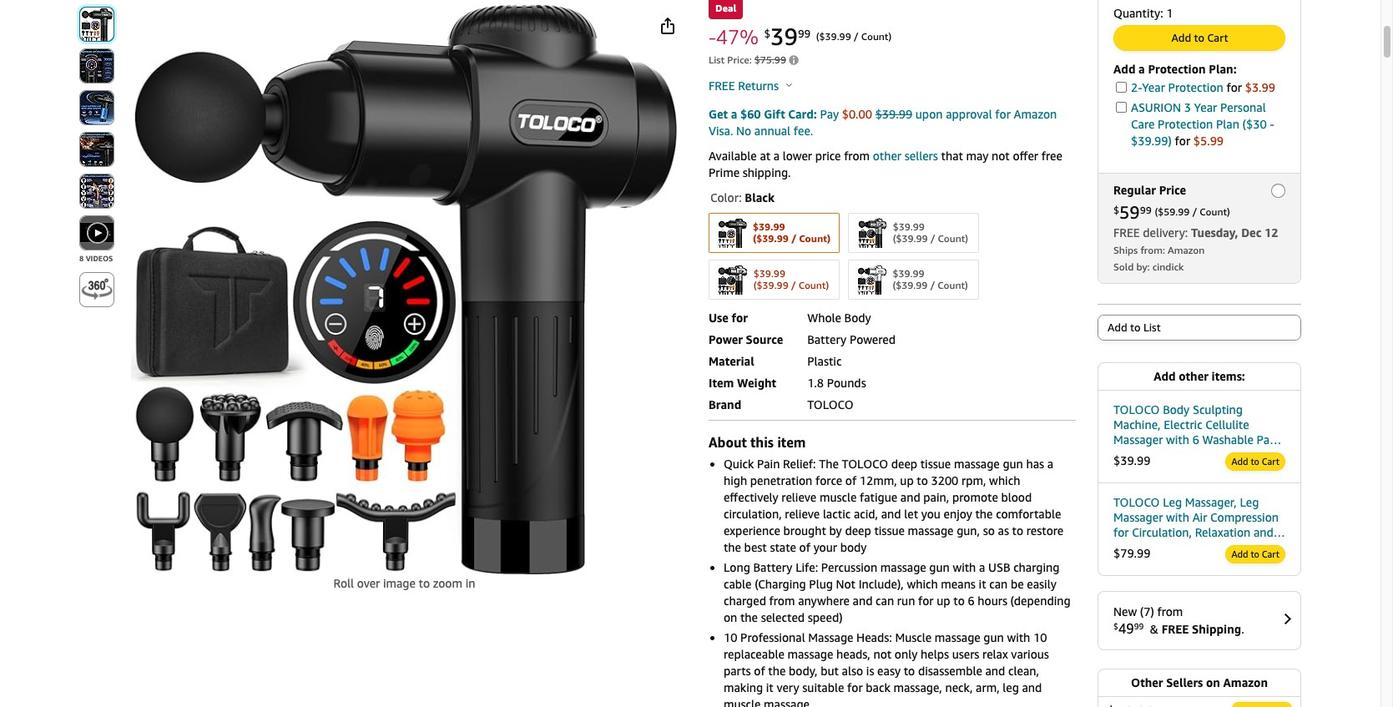 Task type: locate. For each thing, give the bounding box(es) containing it.
0 horizontal spatial from
[[770, 594, 796, 608]]

experience
[[724, 524, 781, 538]]

1 vertical spatial amazon
[[1168, 244, 1206, 256]]

$ for 59
[[1114, 204, 1120, 216]]

for
[[1227, 80, 1243, 94], [996, 107, 1011, 121], [1176, 134, 1191, 148], [732, 311, 748, 325], [1114, 526, 1130, 540], [919, 594, 934, 608], [848, 681, 863, 695]]

0 vertical spatial (
[[817, 30, 820, 43]]

cellulite
[[1206, 418, 1250, 432]]

body up battery powered
[[845, 311, 872, 325]]

to inside option
[[1131, 321, 1141, 334]]

count) up 'whole'
[[799, 279, 830, 291]]

1 vertical spatial free
[[1114, 226, 1141, 240]]

/ right the 39
[[854, 30, 859, 43]]

/ for carbon image
[[931, 232, 936, 245]]

$39.99 ($39.99 /  count) right silver icon
[[893, 267, 969, 291]]

2 add to cart submit from the top
[[1227, 546, 1285, 563]]

force
[[816, 474, 843, 488]]

$59.99
[[1159, 206, 1190, 218]]

$39.99
[[820, 30, 852, 43], [876, 107, 913, 121], [753, 220, 786, 233], [893, 220, 925, 233], [754, 267, 786, 280], [893, 267, 925, 280], [1114, 453, 1151, 467]]

$39.99 down machine,
[[1114, 453, 1151, 467]]

for left $5.99
[[1176, 134, 1191, 148]]

2 vertical spatial $
[[1114, 621, 1119, 632]]

$ inside regular price $ 59 99 ( $59.99 / count) free delivery: tuesday, dec 12 ships from: amazon sold by: cindick
[[1114, 204, 1120, 216]]

the down charged
[[741, 611, 758, 625]]

1 horizontal spatial on
[[1207, 676, 1221, 690]]

count) inside -47% $ 39 99 ( $39.99 / count)
[[862, 30, 892, 43]]

0 vertical spatial free
[[709, 79, 735, 93]]

list left the "price:"
[[709, 53, 725, 66]]

0 vertical spatial battery
[[808, 333, 847, 347]]

about
[[709, 435, 747, 451]]

the up very
[[769, 664, 786, 678]]

toloco for toloco body sculpting machine, electric cellulite massager with 6 washable pa…
[[1114, 403, 1161, 417]]

to down by:
[[1131, 321, 1141, 334]]

cart up plan: on the right
[[1208, 31, 1229, 44]]

$5.99
[[1194, 134, 1224, 148]]

add down 1
[[1172, 31, 1192, 44]]

gun
[[1003, 457, 1024, 471], [930, 561, 950, 575], [984, 631, 1005, 645]]

Add to List submit
[[1099, 316, 1301, 340]]

0 horizontal spatial amazon
[[1014, 107, 1058, 121]]

neck,
[[946, 681, 973, 695]]

cart down "and…"
[[1263, 549, 1280, 560]]

tissue up 3200
[[921, 457, 952, 471]]

add inside quantity: 1 add to cart
[[1172, 31, 1192, 44]]

for down plan: on the right
[[1227, 80, 1243, 94]]

1 massager from the top
[[1114, 433, 1164, 447]]

with inside toloco leg massager, leg massager with air compression for circulation, relaxation and…
[[1167, 511, 1190, 525]]

1 horizontal spatial from
[[845, 149, 870, 163]]

black image
[[718, 218, 748, 248]]

tissue
[[921, 457, 952, 471], [875, 524, 905, 538]]

0 vertical spatial 99
[[798, 26, 811, 40]]

on down charged
[[724, 611, 738, 625]]

1 horizontal spatial free
[[1114, 226, 1141, 240]]

0 vertical spatial up
[[901, 474, 914, 488]]

0 vertical spatial add to cart submit
[[1227, 454, 1285, 470]]

$ for 39
[[765, 26, 771, 40]]

toloco up machine,
[[1114, 403, 1161, 417]]

option group
[[704, 210, 1077, 303]]

list inside option
[[1144, 321, 1161, 334]]

- inside asurion 3 year personal care protection plan ($30 - $39.99)
[[1271, 117, 1275, 131]]

1 horizontal spatial can
[[990, 577, 1008, 592]]

of down the replaceable
[[754, 664, 766, 678]]

from right price
[[845, 149, 870, 163]]

1 vertical spatial cart
[[1263, 456, 1280, 467]]

price
[[816, 149, 841, 163]]

users
[[953, 648, 980, 662]]

plastic
[[808, 354, 842, 369]]

.
[[1242, 622, 1245, 637]]

- down deal
[[709, 25, 717, 48]]

it left very
[[767, 681, 774, 695]]

$ down regular
[[1114, 204, 1120, 216]]

2 vertical spatial free
[[1162, 622, 1190, 637]]

1 add to cart from the top
[[1232, 456, 1280, 467]]

massage
[[955, 457, 1000, 471], [908, 524, 954, 538], [881, 561, 927, 575], [935, 631, 981, 645], [788, 648, 834, 662], [764, 698, 810, 707]]

body up electric
[[1164, 403, 1190, 417]]

0 horizontal spatial it
[[767, 681, 774, 695]]

0 horizontal spatial other
[[873, 149, 902, 163]]

weight
[[737, 376, 777, 390]]

toloco for toloco leg massager, leg massager with air compression for circulation, relaxation and…
[[1114, 495, 1161, 510]]

1 vertical spatial 6
[[968, 594, 975, 608]]

toloco body sculpting machine, electric cellulite massager with 6 washable pa… link
[[1114, 403, 1286, 451]]

$ down "new"
[[1114, 621, 1119, 632]]

which up run
[[907, 577, 939, 592]]

life:
[[796, 561, 819, 575]]

massager up circulation,
[[1114, 511, 1164, 525]]

1 vertical spatial protection
[[1169, 80, 1224, 94]]

1 vertical spatial deep
[[846, 524, 872, 538]]

2 massager from the top
[[1114, 511, 1164, 525]]

0 vertical spatial 6
[[1193, 433, 1200, 447]]

and left let
[[882, 507, 902, 521]]

/ for silver icon
[[931, 279, 936, 291]]

1 vertical spatial body
[[1164, 403, 1190, 417]]

battery
[[808, 333, 847, 347], [754, 561, 793, 575]]

2 add to cart from the top
[[1232, 549, 1280, 560]]

pain,
[[924, 490, 950, 505]]

$ inside -47% $ 39 99 ( $39.99 / count)
[[765, 26, 771, 40]]

of down "brought"
[[800, 541, 811, 555]]

amazon
[[1014, 107, 1058, 121], [1168, 244, 1206, 256], [1224, 676, 1269, 690]]

2 horizontal spatial amazon
[[1224, 676, 1269, 690]]

1 vertical spatial -
[[1271, 117, 1275, 131]]

- right ($30
[[1271, 117, 1275, 131]]

for right approval
[[996, 107, 1011, 121]]

$ up $75.99
[[765, 26, 771, 40]]

count) inside regular price $ 59 99 ( $59.99 / count) free delivery: tuesday, dec 12 ships from: amazon sold by: cindick
[[1200, 206, 1231, 218]]

free right &
[[1162, 622, 1190, 637]]

/
[[854, 30, 859, 43], [1193, 206, 1198, 218], [792, 232, 797, 245], [931, 232, 936, 245], [792, 279, 796, 291], [931, 279, 936, 291]]

amazon inside upon approval for amazon visa. no annual fee.
[[1014, 107, 1058, 121]]

not inside 'that may not offer free prime shipping.'
[[992, 149, 1010, 163]]

$39.99 right grey image
[[754, 267, 786, 280]]

12mm,
[[860, 474, 898, 488]]

2 vertical spatial cart
[[1263, 549, 1280, 560]]

with down electric
[[1167, 433, 1190, 447]]

massage,
[[894, 681, 943, 695]]

count) for silver icon
[[938, 279, 969, 291]]

0 vertical spatial not
[[992, 149, 1010, 163]]

99 inside -47% $ 39 99 ( $39.99 / count)
[[798, 26, 811, 40]]

count) left carbon image
[[799, 232, 831, 245]]

$39.99 ($39.99 /  count) for carbon image
[[893, 220, 969, 245]]

0 vertical spatial of
[[846, 474, 857, 488]]

Add to List radio
[[1098, 315, 1302, 341]]

radio inactive image
[[1272, 184, 1286, 198]]

1 horizontal spatial leg
[[1241, 495, 1260, 510]]

count) for grey image
[[799, 279, 830, 291]]

1 horizontal spatial it
[[979, 577, 987, 592]]

- inside -47% $ 39 99 ( $39.99 / count)
[[709, 25, 717, 48]]

relief:
[[783, 457, 816, 471]]

and…
[[1254, 526, 1286, 540]]

6
[[1193, 433, 1200, 447], [968, 594, 975, 608]]

($30
[[1243, 117, 1268, 131]]

protection up 3
[[1169, 80, 1224, 94]]

1 horizontal spatial amazon
[[1168, 244, 1206, 256]]

($39.99 for carbon image
[[893, 232, 928, 245]]

free inside regular price $ 59 99 ( $59.99 / count) free delivery: tuesday, dec 12 ships from: amazon sold by: cindick
[[1114, 226, 1141, 240]]

1 vertical spatial it
[[767, 681, 774, 695]]

sellers
[[905, 149, 939, 163]]

option group containing $39.99
[[704, 210, 1077, 303]]

0 vertical spatial amazon
[[1014, 107, 1058, 121]]

0 horizontal spatial body
[[845, 311, 872, 325]]

this
[[751, 435, 774, 451]]

relieve down penetration
[[782, 490, 817, 505]]

( inside -47% $ 39 99 ( $39.99 / count)
[[817, 30, 820, 43]]

1 horizontal spatial 10
[[1034, 631, 1048, 645]]

1 vertical spatial list
[[1144, 321, 1161, 334]]

other down upon approval for amazon visa. no annual fee.
[[873, 149, 902, 163]]

$39.99 left upon at top right
[[876, 107, 913, 121]]

fee.
[[794, 124, 814, 138]]

2 horizontal spatial free
[[1162, 622, 1190, 637]]

with up circulation,
[[1167, 511, 1190, 525]]

0 horizontal spatial leg
[[1164, 495, 1183, 510]]

prime
[[709, 166, 740, 180]]

($39.99 right grey image
[[754, 279, 789, 291]]

year up asurion
[[1143, 80, 1166, 94]]

1 leg from the left
[[1164, 495, 1183, 510]]

/ inside regular price $ 59 99 ( $59.99 / count) free delivery: tuesday, dec 12 ships from: amazon sold by: cindick
[[1193, 206, 1198, 218]]

power source
[[709, 333, 784, 347]]

/ inside -47% $ 39 99 ( $39.99 / count)
[[854, 30, 859, 43]]

$39.99 right the 39
[[820, 30, 852, 43]]

parts
[[724, 664, 751, 678]]

delivery:
[[1144, 226, 1189, 240]]

massager inside toloco leg massager, leg massager with air compression for circulation, relaxation and…
[[1114, 511, 1164, 525]]

1 horizontal spatial year
[[1195, 100, 1218, 114]]

0 horizontal spatial up
[[901, 474, 914, 488]]

3200
[[932, 474, 959, 488]]

pounds
[[827, 376, 867, 390]]

99 up learn more about amazon pricing and savings image
[[798, 26, 811, 40]]

to down pa…
[[1251, 456, 1260, 467]]

leg
[[1164, 495, 1183, 510], [1241, 495, 1260, 510]]

roll
[[334, 576, 354, 590]]

suitable
[[803, 681, 845, 695]]

to down "and…"
[[1251, 549, 1260, 560]]

shipping.
[[743, 166, 791, 180]]

up down means
[[937, 594, 951, 608]]

$0.00
[[842, 107, 873, 121]]

learn more about amazon pricing and savings image
[[789, 55, 799, 67]]

massage up rpm,
[[955, 457, 1000, 471]]

charged
[[724, 594, 767, 608]]

cart inside quantity: 1 add to cart
[[1208, 31, 1229, 44]]

protection down 3
[[1158, 117, 1214, 131]]

1 vertical spatial add to cart submit
[[1227, 546, 1285, 563]]

1 vertical spatial muscle
[[724, 698, 761, 707]]

of right force
[[846, 474, 857, 488]]

tissue down let
[[875, 524, 905, 538]]

promote
[[953, 490, 999, 505]]

protection up 2-year protection link
[[1149, 62, 1207, 76]]

and down relax at the right
[[986, 664, 1006, 678]]

body inside toloco body sculpting machine, electric cellulite massager with 6 washable pa…
[[1164, 403, 1190, 417]]

1 horizontal spatial other
[[1180, 369, 1209, 383]]

0 vertical spatial on
[[724, 611, 738, 625]]

1 vertical spatial $
[[1114, 204, 1120, 216]]

1 vertical spatial relieve
[[785, 507, 820, 521]]

amazon up the 'offer'
[[1014, 107, 1058, 121]]

toloco
[[808, 398, 854, 412], [1114, 403, 1161, 417], [842, 457, 889, 471], [1114, 495, 1161, 510]]

1 vertical spatial 99
[[1141, 204, 1152, 216]]

0 horizontal spatial free
[[709, 79, 735, 93]]

2 vertical spatial amazon
[[1224, 676, 1269, 690]]

2 horizontal spatial from
[[1158, 605, 1184, 619]]

electric
[[1164, 418, 1203, 432]]

1 horizontal spatial which
[[990, 474, 1021, 488]]

count) up $0.00
[[862, 30, 892, 43]]

clean,
[[1009, 664, 1040, 678]]

add to cart submit for pa…
[[1227, 454, 1285, 470]]

leg
[[1003, 681, 1020, 695]]

/ right black icon
[[792, 232, 797, 245]]

battery up plastic
[[808, 333, 847, 347]]

$ inside new (7) from $ 49 99 & free shipping .
[[1114, 621, 1119, 632]]

1 vertical spatial add to cart
[[1232, 549, 1280, 560]]

a
[[1139, 62, 1146, 76], [731, 107, 738, 121], [774, 149, 780, 163], [1048, 457, 1054, 471], [980, 561, 986, 575]]

1 horizontal spatial list
[[1144, 321, 1161, 334]]

not
[[836, 577, 856, 592]]

None submit
[[80, 8, 114, 41], [80, 49, 114, 83], [80, 91, 114, 124], [80, 133, 114, 166], [80, 175, 114, 208], [80, 216, 114, 250], [80, 273, 114, 307], [1233, 703, 1292, 707], [80, 8, 114, 41], [80, 49, 114, 83], [80, 91, 114, 124], [80, 133, 114, 166], [80, 175, 114, 208], [80, 216, 114, 250], [80, 273, 114, 307], [1233, 703, 1292, 707]]

99 for 39
[[798, 26, 811, 40]]

99 inside regular price $ 59 99 ( $59.99 / count) free delivery: tuesday, dec 12 ships from: amazon sold by: cindick
[[1141, 204, 1152, 216]]

1 horizontal spatial not
[[992, 149, 1010, 163]]

year right 3
[[1195, 100, 1218, 114]]

10 up the replaceable
[[724, 631, 738, 645]]

0 horizontal spatial -
[[709, 25, 717, 48]]

0 horizontal spatial 6
[[968, 594, 975, 608]]

1 horizontal spatial of
[[800, 541, 811, 555]]

is
[[867, 664, 875, 678]]

that
[[942, 149, 964, 163]]

1 vertical spatial massager
[[1114, 511, 1164, 525]]

cart for sculpting
[[1263, 456, 1280, 467]]

price
[[1160, 183, 1187, 197]]

comfortable
[[997, 507, 1062, 521]]

protection for year
[[1169, 80, 1224, 94]]

not
[[992, 149, 1010, 163], [874, 648, 892, 662]]

0 horizontal spatial on
[[724, 611, 738, 625]]

toloco inside toloco leg massager, leg massager with air compression for circulation, relaxation and…
[[1114, 495, 1161, 510]]

($39.99 for silver icon
[[893, 279, 928, 291]]

gun left has
[[1003, 457, 1024, 471]]

fatigue
[[860, 490, 898, 505]]

add a protection plan: heading
[[1114, 62, 1238, 76]]

gun up means
[[930, 561, 950, 575]]

annual
[[755, 124, 791, 138]]

( for 59
[[1155, 206, 1159, 218]]

battery inside about this item quick pain relief: the toloco deep tissue massage gun has a high penetration force of 12mm, up to 3200 rpm, which effectively relieve muscle fatigue and pain, promote blood circulation, relieve lactic acid, and let you enjoy the comfortable experience brought by deep tissue massage gun, so as to restore the best state of your body long battery life: percussion massage gun with a usb charging cable (charging plug not include), which means it can be easily charged from anywhere and can run for up to 6 hours (depending on the selected speed) 10 professional massage heads: muscle massage gun with 10 replaceable massage heads, not only helps users relax various parts of the body, but also is easy to disassemble and clean, making it very suitable for back massage, neck, arm, leg and muscle massage
[[754, 561, 793, 575]]

gun up relax at the right
[[984, 631, 1005, 645]]

for down also
[[848, 681, 863, 695]]

deep
[[892, 457, 918, 471], [846, 524, 872, 538]]

1 horizontal spatial battery
[[808, 333, 847, 347]]

gun,
[[957, 524, 981, 538]]

plug
[[810, 577, 833, 592]]

sold
[[1114, 261, 1134, 273]]

0 vertical spatial tissue
[[921, 457, 952, 471]]

also
[[842, 664, 864, 678]]

1 vertical spatial can
[[876, 594, 895, 608]]

0 vertical spatial can
[[990, 577, 1008, 592]]

grey image
[[718, 265, 748, 295]]

0 horizontal spatial list
[[709, 53, 725, 66]]

( right the 39
[[817, 30, 820, 43]]

1 horizontal spatial body
[[1164, 403, 1190, 417]]

making
[[724, 681, 763, 695]]

massage up the include),
[[881, 561, 927, 575]]

count) right carbon image
[[938, 232, 969, 245]]

(7)
[[1141, 605, 1155, 619]]

battery up (charging
[[754, 561, 793, 575]]

($39.99 right silver icon
[[893, 279, 928, 291]]

0 horizontal spatial 10
[[724, 631, 738, 645]]

/ right grey image
[[792, 279, 796, 291]]

the up "long"
[[724, 541, 742, 555]]

massage up users
[[935, 631, 981, 645]]

toloco leg massager, leg massager with air compression for circulation, relaxation and… link
[[1114, 495, 1286, 543]]

0 vertical spatial $
[[765, 26, 771, 40]]

you
[[922, 507, 941, 521]]

to up pain,
[[917, 474, 929, 488]]

39
[[771, 23, 798, 50]]

body for whole
[[845, 311, 872, 325]]

( inside regular price $ 59 99 ( $59.99 / count) free delivery: tuesday, dec 12 ships from: amazon sold by: cindick
[[1155, 206, 1159, 218]]

($39.99 for black icon
[[753, 232, 789, 245]]

2 vertical spatial protection
[[1158, 117, 1214, 131]]

up right the 12mm, at the right bottom of the page
[[901, 474, 914, 488]]

deep up body
[[846, 524, 872, 538]]

0 vertical spatial year
[[1143, 80, 1166, 94]]

1 horizontal spatial 6
[[1193, 433, 1200, 447]]

add to cart submit down pa…
[[1227, 454, 1285, 470]]

2 leg from the left
[[1241, 495, 1260, 510]]

$39.99 ($39.99 /  count)
[[753, 220, 831, 245], [893, 220, 969, 245], [754, 267, 830, 291], [893, 267, 969, 291]]

1 vertical spatial year
[[1195, 100, 1218, 114]]

1 horizontal spatial -
[[1271, 117, 1275, 131]]

add to cart submit down "and…"
[[1227, 546, 1285, 563]]

asurion 3 year personal care protection plan ($30 - $39.99)
[[1132, 100, 1275, 148]]

0 vertical spatial deep
[[892, 457, 918, 471]]

a up 2-
[[1139, 62, 1146, 76]]

offer
[[1013, 149, 1039, 163]]

2 vertical spatial gun
[[984, 631, 1005, 645]]

$39.99 ($39.99 /  count) down the black
[[753, 220, 831, 245]]

circulation,
[[724, 507, 782, 521]]

2 vertical spatial 99
[[1135, 621, 1145, 632]]

on right sellers
[[1207, 676, 1221, 690]]

0 vertical spatial massager
[[1114, 433, 1164, 447]]

and up let
[[901, 490, 921, 505]]

8 videos
[[79, 254, 113, 263]]

0 horizontal spatial deep
[[846, 524, 872, 538]]

add to cart down pa…
[[1232, 456, 1280, 467]]

6 down means
[[968, 594, 975, 608]]

silver image
[[857, 265, 888, 295]]

1 vertical spatial which
[[907, 577, 939, 592]]

not right may
[[992, 149, 1010, 163]]

1 add to cart submit from the top
[[1227, 454, 1285, 470]]

add to cart down "and…"
[[1232, 549, 1280, 560]]

toloco inside toloco body sculpting machine, electric cellulite massager with 6 washable pa…
[[1114, 403, 1161, 417]]

blood
[[1002, 490, 1033, 505]]

0 horizontal spatial tissue
[[875, 524, 905, 538]]

deep up the 12mm, at the right bottom of the page
[[892, 457, 918, 471]]

best
[[745, 541, 767, 555]]

restore
[[1027, 524, 1064, 538]]

0 vertical spatial -
[[709, 25, 717, 48]]

1 horizontal spatial (
[[1155, 206, 1159, 218]]

amazon down .
[[1224, 676, 1269, 690]]

2 vertical spatial of
[[754, 664, 766, 678]]

about this item quick pain relief: the toloco deep tissue massage gun has a high penetration force of 12mm, up to 3200 rpm, which effectively relieve muscle fatigue and pain, promote blood circulation, relieve lactic acid, and let you enjoy the comfortable experience brought by deep tissue massage gun, so as to restore the best state of your body long battery life: percussion massage gun with a usb charging cable (charging plug not include), which means it can be easily charged from anywhere and can run for up to 6 hours (depending on the selected speed) 10 professional massage heads: muscle massage gun with 10 replaceable massage heads, not only helps users relax various parts of the body, but also is easy to disassemble and clean, making it very suitable for back massage, neck, arm, leg and muscle massage
[[709, 435, 1071, 707]]

99 left &
[[1135, 621, 1145, 632]]

color:
[[711, 191, 742, 205]]

Add to Cart submit
[[1227, 454, 1285, 470], [1227, 546, 1285, 563]]

None checkbox
[[1117, 82, 1128, 93], [1117, 102, 1128, 113], [1117, 82, 1128, 93], [1117, 102, 1128, 113]]

6 down electric
[[1193, 433, 1200, 447]]

leg up circulation,
[[1164, 495, 1183, 510]]

1 vertical spatial battery
[[754, 561, 793, 575]]

helps
[[921, 648, 950, 662]]



Task type: vqa. For each thing, say whether or not it's contained in the screenshot.
the topmost Household
no



Task type: describe. For each thing, give the bounding box(es) containing it.
by
[[830, 524, 843, 538]]

not inside about this item quick pain relief: the toloco deep tissue massage gun has a high penetration force of 12mm, up to 3200 rpm, which effectively relieve muscle fatigue and pain, promote blood circulation, relieve lactic acid, and let you enjoy the comfortable experience brought by deep tissue massage gun, so as to restore the best state of your body long battery life: percussion massage gun with a usb charging cable (charging plug not include), which means it can be easily charged from anywhere and can run for up to 6 hours (depending on the selected speed) 10 professional massage heads: muscle massage gun with 10 replaceable massage heads, not only helps users relax various parts of the body, but also is easy to disassemble and clean, making it very suitable for back massage, neck, arm, leg and muscle massage
[[874, 648, 892, 662]]

with up means
[[953, 561, 977, 575]]

high
[[724, 474, 748, 488]]

( for 39
[[817, 30, 820, 43]]

amazon for on
[[1224, 676, 1269, 690]]

powered
[[850, 333, 896, 347]]

free
[[1042, 149, 1063, 163]]

may
[[967, 149, 989, 163]]

amazon for for
[[1014, 107, 1058, 121]]

massager inside toloco body sculpting machine, electric cellulite massager with 6 washable pa…
[[1114, 433, 1164, 447]]

lower
[[783, 149, 813, 163]]

on inside about this item quick pain relief: the toloco deep tissue massage gun has a high penetration force of 12mm, up to 3200 rpm, which effectively relieve muscle fatigue and pain, promote blood circulation, relieve lactic acid, and let you enjoy the comfortable experience brought by deep tissue massage gun, so as to restore the best state of your body long battery life: percussion massage gun with a usb charging cable (charging plug not include), which means it can be easily charged from anywhere and can run for up to 6 hours (depending on the selected speed) 10 professional massage heads: muscle massage gun with 10 replaceable massage heads, not only helps users relax various parts of the body, but also is easy to disassemble and clean, making it very suitable for back massage, neck, arm, leg and muscle massage
[[724, 611, 738, 625]]

various
[[1012, 648, 1050, 662]]

0 horizontal spatial muscle
[[724, 698, 761, 707]]

0 vertical spatial gun
[[1003, 457, 1024, 471]]

washable
[[1203, 433, 1254, 447]]

massage down the you at right bottom
[[908, 524, 954, 538]]

zoom
[[433, 576, 463, 590]]

from:
[[1141, 244, 1166, 256]]

acid,
[[854, 507, 879, 521]]

and down not
[[853, 594, 873, 608]]

run
[[898, 594, 916, 608]]

add to cart button
[[1115, 26, 1285, 50]]

from inside about this item quick pain relief: the toloco deep tissue massage gun has a high penetration force of 12mm, up to 3200 rpm, which effectively relieve muscle fatigue and pain, promote blood circulation, relieve lactic acid, and let you enjoy the comfortable experience brought by deep tissue massage gun, so as to restore the best state of your body long battery life: percussion massage gun with a usb charging cable (charging plug not include), which means it can be easily charged from anywhere and can run for up to 6 hours (depending on the selected speed) 10 professional massage heads: muscle massage gun with 10 replaceable massage heads, not only helps users relax various parts of the body, but also is easy to disassemble and clean, making it very suitable for back massage, neck, arm, leg and muscle massage
[[770, 594, 796, 608]]

a left usb at the bottom right of the page
[[980, 561, 986, 575]]

1 vertical spatial tissue
[[875, 524, 905, 538]]

1 vertical spatial other
[[1180, 369, 1209, 383]]

battery powered
[[808, 333, 896, 347]]

$75.99
[[755, 53, 787, 66]]

items:
[[1212, 369, 1246, 383]]

use for
[[709, 311, 748, 325]]

free inside button
[[709, 79, 735, 93]]

videos
[[86, 254, 113, 263]]

relax
[[983, 648, 1009, 662]]

protection inside asurion 3 year personal care protection plan ($30 - $39.99)
[[1158, 117, 1214, 131]]

to down only
[[904, 664, 916, 678]]

asurion 3 year personal care protection plan ($30 - $39.99) link
[[1132, 100, 1275, 148]]

a right has
[[1048, 457, 1054, 471]]

0 vertical spatial muscle
[[820, 490, 857, 505]]

price:
[[728, 53, 752, 66]]

1.8 pounds
[[808, 376, 867, 390]]

quantity: 1 add to cart
[[1114, 6, 1229, 44]]

$39.99 right silver icon
[[893, 267, 925, 280]]

add down washable
[[1232, 456, 1249, 467]]

carbon image
[[858, 218, 888, 248]]

other
[[1132, 676, 1164, 690]]

with inside toloco body sculpting machine, electric cellulite massager with 6 washable pa…
[[1167, 433, 1190, 447]]

black
[[745, 191, 775, 205]]

toloco massage gun deep tissue, back massage gun for athletes for pain relief, percussion massager with 10 massages heads &amp; silent brushless motor, christmas gifts for men&amp;women, black image
[[131, 3, 678, 575]]

amazon inside regular price $ 59 99 ( $59.99 / count) free delivery: tuesday, dec 12 ships from: amazon sold by: cindick
[[1168, 244, 1206, 256]]

long
[[724, 561, 751, 575]]

1 horizontal spatial tissue
[[921, 457, 952, 471]]

$39.99 ($39.99 /  count) for black icon
[[753, 220, 831, 245]]

compression
[[1211, 511, 1280, 525]]

for $5.99
[[1173, 134, 1224, 148]]

$39.99 ($39.99 /  count) for grey image
[[754, 267, 830, 291]]

heads,
[[837, 648, 871, 662]]

47%
[[717, 25, 759, 48]]

the up so
[[976, 507, 993, 521]]

air
[[1193, 511, 1208, 525]]

1 vertical spatial gun
[[930, 561, 950, 575]]

protection for a
[[1149, 62, 1207, 76]]

0 horizontal spatial can
[[876, 594, 895, 608]]

add inside add to list option
[[1108, 321, 1128, 334]]

cart for massager,
[[1263, 549, 1280, 560]]

relaxation
[[1196, 526, 1251, 540]]

for right use
[[732, 311, 748, 325]]

8
[[79, 254, 84, 263]]

99 inside new (7) from $ 49 99 & free shipping .
[[1135, 621, 1145, 632]]

charging
[[1014, 561, 1060, 575]]

$39.99 inside -47% $ 39 99 ( $39.99 / count)
[[820, 30, 852, 43]]

add to cart for relaxation
[[1232, 549, 1280, 560]]

$3.99
[[1246, 80, 1276, 94]]

0 vertical spatial other
[[873, 149, 902, 163]]

means
[[942, 577, 976, 592]]

1 10 from the left
[[724, 631, 738, 645]]

to down means
[[954, 594, 965, 608]]

massage down very
[[764, 698, 810, 707]]

other sellers link
[[873, 149, 939, 163]]

pain
[[757, 457, 780, 471]]

count) for black icon
[[799, 232, 831, 245]]

machine,
[[1114, 418, 1161, 432]]

to inside quantity: 1 add to cart
[[1195, 31, 1205, 44]]

0 vertical spatial which
[[990, 474, 1021, 488]]

massage
[[809, 631, 854, 645]]

color: black
[[711, 191, 775, 205]]

free inside new (7) from $ 49 99 & free shipping .
[[1162, 622, 1190, 637]]

count) for carbon image
[[938, 232, 969, 245]]

for inside upon approval for amazon visa. no annual fee.
[[996, 107, 1011, 121]]

toloco for toloco
[[808, 398, 854, 412]]

usb
[[989, 561, 1011, 575]]

pay
[[821, 107, 839, 121]]

59
[[1120, 202, 1141, 223]]

1 vertical spatial of
[[800, 541, 811, 555]]

2-year protection link
[[1132, 80, 1224, 94]]

$39.99 ($39.99 /  count) for silver icon
[[893, 267, 969, 291]]

/ for black icon
[[792, 232, 797, 245]]

enjoy
[[944, 507, 973, 521]]

0 horizontal spatial year
[[1143, 80, 1166, 94]]

penetration
[[751, 474, 813, 488]]

selected
[[761, 611, 805, 625]]

a right at
[[774, 149, 780, 163]]

from inside new (7) from $ 49 99 & free shipping .
[[1158, 605, 1184, 619]]

massage up body,
[[788, 648, 834, 662]]

1
[[1167, 6, 1174, 20]]

0 vertical spatial relieve
[[782, 490, 817, 505]]

for inside toloco leg massager, leg massager with air compression for circulation, relaxation and…
[[1114, 526, 1130, 540]]

let
[[905, 507, 919, 521]]

0 horizontal spatial of
[[754, 664, 766, 678]]

anywhere
[[799, 594, 850, 608]]

add to cart submit for relaxation
[[1227, 546, 1285, 563]]

popover image
[[787, 83, 793, 87]]

replaceable
[[724, 648, 785, 662]]

to right as
[[1013, 524, 1024, 538]]

1 horizontal spatial deep
[[892, 457, 918, 471]]

2-year protection for $3.99
[[1132, 80, 1276, 94]]

brought
[[784, 524, 827, 538]]

$39.99 down the black
[[753, 220, 786, 233]]

($39.99 for grey image
[[754, 279, 789, 291]]

item weight
[[709, 376, 777, 390]]

and down clean,
[[1023, 681, 1043, 695]]

$39.99 right carbon image
[[893, 220, 925, 233]]

cindick
[[1153, 261, 1185, 273]]

0 horizontal spatial which
[[907, 577, 939, 592]]

with up the various
[[1008, 631, 1031, 645]]

add down relaxation
[[1232, 549, 1249, 560]]

$79.99
[[1114, 546, 1151, 560]]

speed)
[[808, 611, 843, 625]]

99 for 59
[[1141, 204, 1152, 216]]

cable
[[724, 577, 752, 592]]

easy
[[878, 664, 901, 678]]

muscle
[[896, 631, 932, 645]]

toloco inside about this item quick pain relief: the toloco deep tissue massage gun has a high penetration force of 12mm, up to 3200 rpm, which effectively relieve muscle fatigue and pain, promote blood circulation, relieve lactic acid, and let you enjoy the comfortable experience brought by deep tissue massage gun, so as to restore the best state of your body long battery life: percussion massage gun with a usb charging cable (charging plug not include), which means it can be easily charged from anywhere and can run for up to 6 hours (depending on the selected speed) 10 professional massage heads: muscle massage gun with 10 replaceable massage heads, not only helps users relax various parts of the body, but also is easy to disassemble and clean, making it very suitable for back massage, neck, arm, leg and muscle massage
[[842, 457, 889, 471]]

body for toloco
[[1164, 403, 1190, 417]]

6 inside toloco body sculpting machine, electric cellulite massager with 6 washable pa…
[[1193, 433, 1200, 447]]

plan
[[1217, 117, 1240, 131]]

massager,
[[1186, 495, 1238, 510]]

very
[[777, 681, 800, 695]]

/ for grey image
[[792, 279, 796, 291]]

6 inside about this item quick pain relief: the toloco deep tissue massage gun has a high penetration force of 12mm, up to 3200 rpm, which effectively relieve muscle fatigue and pain, promote blood circulation, relieve lactic acid, and let you enjoy the comfortable experience brought by deep tissue massage gun, so as to restore the best state of your body long battery life: percussion massage gun with a usb charging cable (charging plug not include), which means it can be easily charged from anywhere and can run for up to 6 hours (depending on the selected speed) 10 professional massage heads: muscle massage gun with 10 replaceable massage heads, not only helps users relax various parts of the body, but also is easy to disassemble and clean, making it very suitable for back massage, neck, arm, leg and muscle massage
[[968, 594, 975, 608]]

to left zoom
[[419, 576, 430, 590]]

toloco body sculpting machine, electric cellulite massager with 6 washable pa…
[[1114, 403, 1282, 447]]

disassemble
[[919, 664, 983, 678]]

whole body
[[808, 311, 872, 325]]

for right run
[[919, 594, 934, 608]]

0 vertical spatial it
[[979, 577, 987, 592]]

add to cart for pa…
[[1232, 456, 1280, 467]]

include),
[[859, 577, 904, 592]]

material
[[709, 354, 755, 369]]

circulation,
[[1133, 526, 1193, 540]]

returns
[[739, 79, 779, 93]]

add up 2-
[[1114, 62, 1136, 76]]

add up electric
[[1154, 369, 1176, 383]]

list price: $75.99
[[709, 53, 787, 66]]

no
[[737, 124, 752, 138]]

other sellers on amazon
[[1132, 676, 1269, 690]]

0 vertical spatial list
[[709, 53, 725, 66]]

year inside asurion 3 year personal care protection plan ($30 - $39.99)
[[1195, 100, 1218, 114]]

effectively
[[724, 490, 779, 505]]

2 10 from the left
[[1034, 631, 1048, 645]]

&
[[1151, 622, 1159, 637]]

only
[[895, 648, 918, 662]]

over
[[357, 576, 380, 590]]

roll over image to zoom in
[[334, 576, 476, 590]]

by:
[[1137, 261, 1151, 273]]

add a protection plan:
[[1114, 62, 1238, 76]]

a right get
[[731, 107, 738, 121]]

1 vertical spatial up
[[937, 594, 951, 608]]

tuesday,
[[1192, 226, 1239, 240]]



